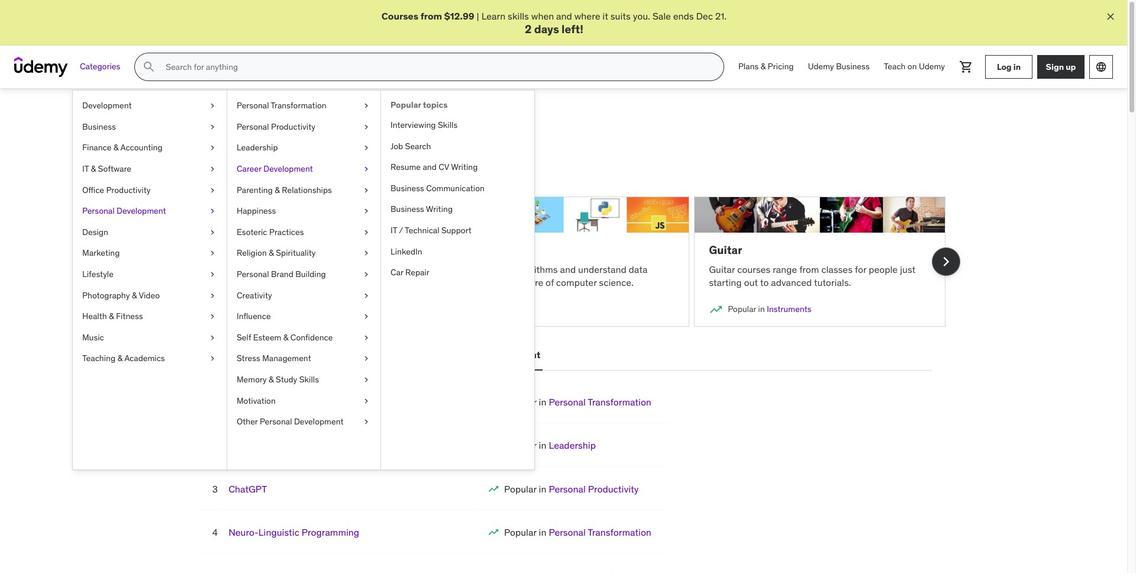 Task type: vqa. For each thing, say whether or not it's contained in the screenshot.
suits
yes



Task type: locate. For each thing, give the bounding box(es) containing it.
business up the /
[[391, 204, 424, 215]]

data
[[254, 304, 272, 315]]

1 vertical spatial learn
[[181, 151, 206, 163]]

topics inside career development element
[[423, 100, 448, 110]]

guitar for guitar
[[709, 243, 743, 257]]

xsmall image inside happiness link
[[362, 206, 371, 217]]

other personal development link
[[227, 412, 381, 433]]

music link
[[73, 327, 227, 348]]

0 vertical spatial productivity
[[271, 121, 316, 132]]

2 udemy from the left
[[919, 61, 946, 72]]

0 vertical spatial learn
[[482, 10, 506, 22]]

xsmall image for career development
[[362, 163, 371, 175]]

0 vertical spatial personal development
[[82, 206, 166, 216]]

in for data & analytics link
[[246, 304, 252, 315]]

personal development inside button
[[439, 349, 541, 361]]

productivity inside 'link'
[[106, 184, 151, 195]]

sign up
[[1047, 61, 1077, 72]]

2 horizontal spatial productivity
[[588, 483, 639, 495]]

1 vertical spatial popular in personal transformation
[[505, 526, 652, 538]]

xsmall image inside business link
[[208, 121, 217, 133]]

business down resume on the left top
[[391, 183, 424, 193]]

development
[[82, 100, 132, 111], [264, 163, 313, 174], [117, 206, 166, 216], [263, 349, 323, 361], [480, 349, 541, 361], [294, 416, 344, 427]]

where
[[575, 10, 601, 22]]

in down popular in leadership
[[539, 483, 547, 495]]

self esteem & confidence link
[[227, 327, 381, 348]]

health & fitness link
[[73, 306, 227, 327]]

xsmall image inside the creativity link
[[362, 290, 371, 301]]

it left the /
[[391, 225, 397, 236]]

xsmall image inside other personal development 'link'
[[362, 416, 371, 428]]

xsmall image for personal transformation
[[362, 100, 371, 112]]

3
[[212, 483, 218, 495]]

xsmall image for self esteem & confidence
[[362, 332, 371, 344]]

leadership link up the popular in personal productivity
[[549, 440, 596, 451]]

for
[[855, 263, 867, 275]]

1 horizontal spatial leadership link
[[549, 440, 596, 451]]

and inside courses from $12.99 | learn skills when and where it suits you. sale ends dec 21. 2 days left!
[[557, 10, 572, 22]]

xsmall image inside design link
[[208, 227, 217, 238]]

and down the personal transformation
[[242, 117, 268, 135]]

1 horizontal spatial topics
[[423, 100, 448, 110]]

1 horizontal spatial personal development
[[439, 349, 541, 361]]

in down the popular in personal productivity
[[539, 526, 547, 538]]

and inside career development element
[[423, 162, 437, 172]]

and left cv
[[423, 162, 437, 172]]

personal development for personal development link
[[82, 206, 166, 216]]

from inside courses from $12.99 | learn skills when and where it suits you. sale ends dec 21. 2 days left!
[[421, 10, 442, 22]]

1 vertical spatial leadership
[[549, 440, 596, 451]]

classes
[[822, 263, 853, 275]]

xsmall image inside development link
[[208, 100, 217, 112]]

& up probability
[[269, 248, 274, 258]]

religion & spirituality link
[[227, 243, 381, 264]]

1 vertical spatial topics
[[336, 117, 379, 135]]

development link
[[73, 95, 227, 117]]

2 guitar from the top
[[709, 263, 735, 275]]

photography
[[82, 290, 130, 301]]

car repair link
[[381, 262, 535, 283]]

it for it / technical support
[[391, 225, 397, 236]]

leadership link down trending
[[227, 138, 381, 159]]

personal development button
[[436, 341, 543, 369]]

1 vertical spatial it
[[391, 225, 397, 236]]

2 cell from the top
[[505, 440, 596, 451]]

xsmall image inside religion & spirituality link
[[362, 248, 371, 259]]

& up office
[[91, 163, 96, 174]]

$12.99
[[444, 10, 475, 22]]

0 vertical spatial topics
[[423, 100, 448, 110]]

& right health
[[109, 311, 114, 322]]

1 horizontal spatial skills
[[508, 10, 529, 22]]

xsmall image inside career development link
[[362, 163, 371, 175]]

from up advanced
[[800, 263, 820, 275]]

xsmall image inside music "link"
[[208, 332, 217, 344]]

it up office
[[82, 163, 89, 174]]

popular in personal transformation down the popular in personal productivity
[[505, 526, 652, 538]]

linguistic
[[259, 526, 300, 538]]

in up the popular in personal productivity
[[539, 440, 547, 451]]

personal transformation link
[[227, 95, 381, 117], [549, 396, 652, 408], [549, 526, 652, 538]]

car repair
[[391, 267, 430, 278]]

popular inside career development element
[[391, 100, 421, 110]]

communication
[[426, 183, 485, 193]]

topics up interviewing skills
[[423, 100, 448, 110]]

xsmall image
[[208, 100, 217, 112], [208, 121, 217, 133], [362, 121, 371, 133], [208, 142, 217, 154], [362, 163, 371, 175], [208, 184, 217, 196], [208, 206, 217, 217], [362, 227, 371, 238], [208, 248, 217, 259], [362, 248, 371, 259], [208, 290, 217, 301], [208, 311, 217, 323], [208, 332, 217, 344], [362, 353, 371, 365], [362, 374, 371, 386]]

xsmall image for creativity
[[362, 290, 371, 301]]

neuro-linguistic programming
[[229, 526, 359, 538]]

from down statistical
[[220, 277, 240, 288]]

1 vertical spatial transformation
[[588, 396, 652, 408]]

xsmall image for esoteric practices
[[362, 227, 371, 238]]

& for accounting
[[114, 142, 119, 153]]

xsmall image inside leadership link
[[362, 142, 371, 154]]

xsmall image inside self esteem & confidence link
[[362, 332, 371, 344]]

xsmall image inside office productivity 'link'
[[208, 184, 217, 196]]

0 vertical spatial leadership link
[[227, 138, 381, 159]]

popular in instruments
[[728, 304, 812, 315]]

data
[[629, 263, 648, 275]]

0 vertical spatial personal productivity link
[[227, 117, 381, 138]]

xsmall image for leadership
[[362, 142, 371, 154]]

2 vertical spatial learn
[[453, 263, 477, 275]]

1 vertical spatial personal development
[[439, 349, 541, 361]]

to right how
[[409, 263, 418, 275]]

skills up job search link
[[438, 120, 458, 130]]

xsmall image inside stress management link
[[362, 353, 371, 365]]

from left $12.99
[[421, 10, 442, 22]]

& down career development
[[275, 184, 280, 195]]

popular in image for popular in personal transformation
[[488, 526, 500, 538]]

business up finance
[[82, 121, 116, 132]]

understand
[[579, 263, 627, 275]]

udemy right pricing
[[809, 61, 835, 72]]

1 horizontal spatial from
[[421, 10, 442, 22]]

0 vertical spatial leadership
[[237, 142, 278, 153]]

design down self esteem & confidence link
[[338, 349, 369, 361]]

2 horizontal spatial learn
[[482, 10, 506, 22]]

skills down stress management link
[[299, 374, 319, 385]]

popular in image
[[196, 303, 210, 317], [709, 303, 724, 317], [488, 483, 500, 495], [488, 526, 500, 538]]

it inside it / technical support link
[[391, 225, 397, 236]]

0 vertical spatial transformation
[[271, 100, 327, 111]]

guitar
[[709, 243, 743, 257], [709, 263, 735, 275]]

and up "left!"
[[557, 10, 572, 22]]

0 horizontal spatial from
[[220, 277, 240, 288]]

0 vertical spatial it
[[82, 163, 89, 174]]

xsmall image for personal productivity
[[362, 121, 371, 133]]

design inside button
[[338, 349, 369, 361]]

1 horizontal spatial personal productivity link
[[549, 483, 639, 495]]

to right out
[[761, 277, 769, 288]]

2 horizontal spatial from
[[800, 263, 820, 275]]

xsmall image for marketing
[[208, 248, 217, 259]]

0 vertical spatial from
[[421, 10, 442, 22]]

xsmall image inside marketing link
[[208, 248, 217, 259]]

management
[[262, 353, 311, 364]]

& for relationships
[[275, 184, 280, 195]]

personal development
[[82, 206, 166, 216], [439, 349, 541, 361]]

/
[[399, 225, 403, 236]]

leadership up the popular in personal productivity
[[549, 440, 596, 451]]

learn up structures
[[453, 263, 477, 275]]

& inside carousel element
[[274, 304, 279, 315]]

popular in image for popular in instruments
[[709, 303, 724, 317]]

personal inside personal development link
[[82, 206, 115, 216]]

design up 'marketing'
[[82, 227, 108, 237]]

2
[[525, 22, 532, 36]]

popular in personal transformation up popular in leadership
[[505, 396, 652, 408]]

xsmall image inside influence link
[[362, 311, 371, 323]]

fitness
[[116, 311, 143, 322]]

xsmall image for stress management
[[362, 353, 371, 365]]

to up structures
[[479, 263, 488, 275]]

resume and cv writing link
[[381, 157, 535, 178]]

xsmall image inside finance & accounting link
[[208, 142, 217, 154]]

xsmall image for happiness
[[362, 206, 371, 217]]

next image
[[937, 252, 956, 271]]

job
[[391, 141, 403, 151]]

0 vertical spatial skills
[[438, 120, 458, 130]]

1 vertical spatial skills
[[426, 151, 447, 163]]

computers
[[342, 263, 387, 275]]

1 vertical spatial skills
[[299, 374, 319, 385]]

& right finance
[[114, 142, 119, 153]]

xsmall image inside 'personal brand building' link
[[362, 269, 371, 280]]

development button
[[261, 341, 326, 369]]

1 vertical spatial productivity
[[106, 184, 151, 195]]

topics up improve
[[336, 117, 379, 135]]

guitar courses range from classes for people just starting out to advanced tutorials.
[[709, 263, 916, 288]]

& left study
[[269, 374, 274, 385]]

shopping cart with 0 items image
[[960, 60, 974, 74]]

in for the bottommost 'personal productivity' link
[[539, 483, 547, 495]]

in right log
[[1014, 61, 1021, 72]]

development inside button
[[480, 349, 541, 361]]

0 horizontal spatial productivity
[[106, 184, 151, 195]]

in for personal transformation 'link' to the middle
[[539, 396, 547, 408]]

1 guitar from the top
[[709, 243, 743, 257]]

0 horizontal spatial design
[[82, 227, 108, 237]]

xsmall image inside 'lifestyle' link
[[208, 269, 217, 280]]

job search link
[[381, 136, 535, 157]]

linkedin
[[391, 246, 423, 257]]

leadership up career
[[237, 142, 278, 153]]

0 horizontal spatial leadership
[[237, 142, 278, 153]]

& left video
[[132, 290, 137, 301]]

in left instruments link on the right of page
[[759, 304, 765, 315]]

guitar inside guitar courses range from classes for people just starting out to advanced tutorials.
[[709, 263, 735, 275]]

0 vertical spatial popular in personal transformation
[[505, 396, 652, 408]]

1 horizontal spatial it
[[391, 225, 397, 236]]

learn inside learn to build algorithms and understand data structures at the core of computer science.
[[453, 263, 477, 275]]

0 vertical spatial design
[[82, 227, 108, 237]]

from
[[421, 10, 442, 22], [800, 263, 820, 275], [220, 277, 240, 288]]

close image
[[1105, 11, 1117, 22]]

relationships
[[282, 184, 332, 195]]

& for software
[[91, 163, 96, 174]]

2 vertical spatial personal transformation link
[[549, 526, 652, 538]]

you.
[[633, 10, 651, 22]]

2 vertical spatial transformation
[[588, 526, 652, 538]]

& for fitness
[[109, 311, 114, 322]]

0 horizontal spatial udemy
[[809, 61, 835, 72]]

lifestyle link
[[73, 264, 227, 285]]

& inside 'link'
[[269, 374, 274, 385]]

udemy image
[[14, 57, 68, 77]]

xsmall image inside the esoteric practices link
[[362, 227, 371, 238]]

0 vertical spatial skills
[[508, 10, 529, 22]]

writing down the business communication
[[426, 204, 453, 215]]

xsmall image for teaching & academics
[[208, 353, 217, 365]]

xsmall image for health & fitness
[[208, 311, 217, 323]]

and up computer
[[560, 263, 576, 275]]

office productivity link
[[73, 180, 227, 201]]

development inside 'link'
[[294, 416, 344, 427]]

skills
[[438, 120, 458, 130], [299, 374, 319, 385]]

writing right cv
[[451, 162, 478, 172]]

xsmall image inside health & fitness link
[[208, 311, 217, 323]]

0 horizontal spatial it
[[82, 163, 89, 174]]

neuro-linguistic programming link
[[229, 526, 359, 538]]

1 horizontal spatial productivity
[[271, 121, 316, 132]]

xsmall image inside photography & video link
[[208, 290, 217, 301]]

personal inside button
[[439, 349, 478, 361]]

building
[[296, 269, 326, 279]]

plans
[[739, 61, 759, 72]]

happiness
[[237, 206, 276, 216]]

business for business writing
[[391, 204, 424, 215]]

1 vertical spatial guitar
[[709, 263, 735, 275]]

2 vertical spatial from
[[220, 277, 240, 288]]

0 horizontal spatial learn
[[181, 151, 206, 163]]

xsmall image for lifestyle
[[208, 269, 217, 280]]

courses from $12.99 | learn skills when and where it suits you. sale ends dec 21. 2 days left!
[[382, 10, 727, 36]]

other
[[237, 416, 258, 427]]

photography & video
[[82, 290, 160, 301]]

search
[[405, 141, 431, 151]]

& right teaching
[[118, 353, 123, 364]]

left!
[[562, 22, 584, 36]]

instruments
[[767, 304, 812, 315]]

1 vertical spatial design
[[338, 349, 369, 361]]

car
[[391, 267, 404, 278]]

in left data
[[246, 304, 252, 315]]

learn right |
[[482, 10, 506, 22]]

business left teach
[[837, 61, 870, 72]]

xsmall image inside teaching & academics link
[[208, 353, 217, 365]]

1 vertical spatial from
[[800, 263, 820, 275]]

xsmall image inside memory & study skills 'link'
[[362, 374, 371, 386]]

motivation link
[[227, 390, 381, 412]]

xsmall image for personal brand building
[[362, 269, 371, 280]]

esteem
[[253, 332, 282, 343]]

& for study
[[269, 374, 274, 385]]

1 horizontal spatial learn
[[453, 263, 477, 275]]

in up popular in leadership
[[539, 396, 547, 408]]

it inside it & software link
[[82, 163, 89, 174]]

& for video
[[132, 290, 137, 301]]

1 vertical spatial leadership link
[[549, 440, 596, 451]]

xsmall image inside motivation link
[[362, 395, 371, 407]]

1 horizontal spatial udemy
[[919, 61, 946, 72]]

xsmall image
[[362, 100, 371, 112], [362, 142, 371, 154], [208, 163, 217, 175], [362, 184, 371, 196], [362, 206, 371, 217], [208, 227, 217, 238], [208, 269, 217, 280], [362, 269, 371, 280], [362, 290, 371, 301], [362, 311, 371, 323], [362, 332, 371, 344], [208, 353, 217, 365], [362, 395, 371, 407], [362, 416, 371, 428]]

influence link
[[227, 306, 381, 327]]

career development element
[[381, 91, 535, 470]]

xsmall image for it & software
[[208, 163, 217, 175]]

xsmall image inside personal development link
[[208, 206, 217, 217]]

& right data
[[274, 304, 279, 315]]

learn to build algorithms and understand data structures at the core of computer science. link
[[438, 197, 690, 327]]

4 cell from the top
[[505, 526, 652, 538]]

interviewing skills link
[[381, 115, 535, 136]]

udemy right on
[[919, 61, 946, 72]]

life
[[229, 396, 244, 408]]

career
[[237, 163, 262, 174]]

1 horizontal spatial design
[[338, 349, 369, 361]]

to left teach on the left of page
[[305, 263, 314, 275]]

data.
[[242, 277, 263, 288]]

science.
[[599, 277, 634, 288]]

new
[[304, 151, 321, 163]]

neuro-
[[229, 526, 259, 538]]

0 horizontal spatial topics
[[336, 117, 379, 135]]

0 horizontal spatial skills
[[299, 374, 319, 385]]

learn left something in the top left of the page
[[181, 151, 206, 163]]

from inside use statistical probability to teach computers how to learn from data.
[[220, 277, 240, 288]]

1 horizontal spatial leadership
[[549, 440, 596, 451]]

xsmall image inside parenting & relationships link
[[362, 184, 371, 196]]

machine
[[196, 243, 242, 257]]

life coach training
[[229, 396, 309, 408]]

xsmall image inside it & software link
[[208, 163, 217, 175]]

esoteric practices
[[237, 227, 304, 237]]

1 horizontal spatial skills
[[438, 120, 458, 130]]

1 vertical spatial personal productivity link
[[549, 483, 639, 495]]

& for spirituality
[[269, 248, 274, 258]]

& right plans
[[761, 61, 766, 72]]

parenting
[[237, 184, 273, 195]]

training
[[276, 396, 309, 408]]

2 popular in personal transformation from the top
[[505, 526, 652, 538]]

0 horizontal spatial personal development
[[82, 206, 166, 216]]

& for pricing
[[761, 61, 766, 72]]

starting
[[709, 277, 742, 288]]

bestselling button
[[196, 341, 251, 369]]

cell
[[505, 396, 652, 408], [505, 440, 596, 451], [505, 483, 639, 495], [505, 526, 652, 538], [505, 570, 652, 573]]

software
[[98, 163, 131, 174]]

spirituality
[[276, 248, 316, 258]]

0 vertical spatial guitar
[[709, 243, 743, 257]]

plans & pricing
[[739, 61, 794, 72]]



Task type: describe. For each thing, give the bounding box(es) containing it.
support
[[442, 225, 472, 236]]

in for instruments link on the right of page
[[759, 304, 765, 315]]

& right esteem
[[284, 332, 289, 343]]

and inside learn to build algorithms and understand data structures at the core of computer science.
[[560, 263, 576, 275]]

it & software link
[[73, 159, 227, 180]]

Search for anything text field
[[164, 57, 710, 77]]

21.
[[716, 10, 727, 22]]

resume
[[391, 162, 421, 172]]

build
[[490, 263, 511, 275]]

other personal development
[[237, 416, 344, 427]]

design for design link in the top left of the page
[[82, 227, 108, 237]]

parenting & relationships
[[237, 184, 332, 195]]

it & software
[[82, 163, 131, 174]]

programming
[[302, 526, 359, 538]]

at
[[498, 277, 507, 288]]

1 cell from the top
[[505, 396, 652, 408]]

popular in image for popular in data & analytics
[[196, 303, 210, 317]]

0 vertical spatial writing
[[451, 162, 478, 172]]

on
[[908, 61, 917, 72]]

skills inside courses from $12.99 | learn skills when and where it suits you. sale ends dec 21. 2 days left!
[[508, 10, 529, 22]]

pricing
[[768, 61, 794, 72]]

study
[[276, 374, 297, 385]]

xsmall image for memory & study skills
[[362, 374, 371, 386]]

1 vertical spatial personal transformation link
[[549, 396, 652, 408]]

xsmall image for parenting & relationships
[[362, 184, 371, 196]]

business communication link
[[381, 178, 535, 199]]

0 horizontal spatial personal productivity link
[[227, 117, 381, 138]]

0 horizontal spatial leadership link
[[227, 138, 381, 159]]

categories
[[80, 61, 120, 72]]

productivity for office productivity
[[106, 184, 151, 195]]

your
[[371, 151, 389, 163]]

religion
[[237, 248, 267, 258]]

creativity link
[[227, 285, 381, 306]]

popular in image for popular in personal productivity
[[488, 483, 500, 495]]

business for business
[[82, 121, 116, 132]]

2 vertical spatial productivity
[[588, 483, 639, 495]]

office productivity
[[82, 184, 151, 195]]

xsmall image for photography & video
[[208, 290, 217, 301]]

learn for learn something completely new or improve your existing skills
[[181, 151, 206, 163]]

from inside guitar courses range from classes for people just starting out to advanced tutorials.
[[800, 263, 820, 275]]

photography & video link
[[73, 285, 227, 306]]

design link
[[73, 222, 227, 243]]

chatgpt link
[[229, 483, 267, 495]]

in for bottom personal transformation 'link'
[[539, 526, 547, 538]]

data & analytics link
[[254, 304, 314, 315]]

stress
[[237, 353, 260, 364]]

video
[[139, 290, 160, 301]]

music
[[82, 332, 104, 343]]

in for the rightmost leadership link
[[539, 440, 547, 451]]

choose a language image
[[1096, 61, 1108, 73]]

lifestyle
[[82, 269, 114, 279]]

submit search image
[[142, 60, 157, 74]]

marketing
[[82, 248, 120, 258]]

xsmall image for business
[[208, 121, 217, 133]]

job search
[[391, 141, 431, 151]]

just
[[901, 263, 916, 275]]

business link
[[73, 117, 227, 138]]

& for academics
[[118, 353, 123, 364]]

carousel element
[[181, 182, 961, 341]]

xsmall image for religion & spirituality
[[362, 248, 371, 259]]

xsmall image for music
[[208, 332, 217, 344]]

suits
[[611, 10, 631, 22]]

personal inside other personal development 'link'
[[260, 416, 292, 427]]

skills inside memory & study skills 'link'
[[299, 374, 319, 385]]

transformation inside personal transformation 'link'
[[271, 100, 327, 111]]

existing
[[391, 151, 424, 163]]

machine learning
[[196, 243, 291, 257]]

personal brand building
[[237, 269, 326, 279]]

xsmall image for office productivity
[[208, 184, 217, 196]]

confidence
[[291, 332, 333, 343]]

creativity
[[237, 290, 272, 301]]

life coach training link
[[229, 396, 309, 408]]

1 popular in personal transformation from the top
[[505, 396, 652, 408]]

4
[[212, 526, 218, 538]]

it
[[603, 10, 609, 22]]

influence
[[237, 311, 271, 322]]

memory
[[237, 374, 267, 385]]

popular in leadership
[[505, 440, 596, 451]]

courses
[[738, 263, 771, 275]]

dec
[[697, 10, 713, 22]]

business for business communication
[[391, 183, 424, 193]]

business communication
[[391, 183, 485, 193]]

when
[[532, 10, 554, 22]]

plans & pricing link
[[732, 53, 801, 81]]

religion & spirituality
[[237, 248, 316, 258]]

5 cell from the top
[[505, 570, 652, 573]]

statistical
[[215, 263, 256, 275]]

0 horizontal spatial skills
[[426, 151, 447, 163]]

structures
[[453, 277, 496, 288]]

computer
[[556, 277, 597, 288]]

esoteric practices link
[[227, 222, 381, 243]]

resume and cv writing
[[391, 162, 478, 172]]

learning
[[244, 243, 291, 257]]

core
[[525, 277, 544, 288]]

it for it & software
[[82, 163, 89, 174]]

use statistical probability to teach computers how to learn from data.
[[196, 263, 418, 288]]

to inside learn to build algorithms and understand data structures at the core of computer science.
[[479, 263, 488, 275]]

xsmall image for design
[[208, 227, 217, 238]]

xsmall image for personal development
[[208, 206, 217, 217]]

career development
[[237, 163, 313, 174]]

stress management link
[[227, 348, 381, 369]]

xsmall image for development
[[208, 100, 217, 112]]

xsmall image for influence
[[362, 311, 371, 323]]

personal brand building link
[[227, 264, 381, 285]]

design for design button
[[338, 349, 369, 361]]

to inside guitar courses range from classes for people just starting out to advanced tutorials.
[[761, 277, 769, 288]]

productivity for personal productivity
[[271, 121, 316, 132]]

learn for learn to build algorithms and understand data structures at the core of computer science.
[[453, 263, 477, 275]]

how
[[390, 263, 407, 275]]

chatgpt
[[229, 483, 267, 495]]

memory & study skills
[[237, 374, 319, 385]]

finance
[[82, 142, 112, 153]]

technical
[[405, 225, 440, 236]]

xsmall image for finance & accounting
[[208, 142, 217, 154]]

0 vertical spatial personal transformation link
[[227, 95, 381, 117]]

marketing link
[[73, 243, 227, 264]]

popular topics
[[391, 100, 448, 110]]

skills inside interviewing skills link
[[438, 120, 458, 130]]

motivation
[[237, 395, 276, 406]]

categories button
[[73, 53, 128, 81]]

development inside button
[[263, 349, 323, 361]]

1 udemy from the left
[[809, 61, 835, 72]]

personal development for the personal development button
[[439, 349, 541, 361]]

design button
[[335, 341, 372, 369]]

xsmall image for other personal development
[[362, 416, 371, 428]]

guitar for guitar courses range from classes for people just starting out to advanced tutorials.
[[709, 263, 735, 275]]

3 cell from the top
[[505, 483, 639, 495]]

1 vertical spatial writing
[[426, 204, 453, 215]]

coach
[[247, 396, 274, 408]]

accounting
[[120, 142, 163, 153]]

finance & accounting link
[[73, 138, 227, 159]]

health & fitness
[[82, 311, 143, 322]]

learn inside courses from $12.99 | learn skills when and where it suits you. sale ends dec 21. 2 days left!
[[482, 10, 506, 22]]

personal inside 'personal brand building' link
[[237, 269, 269, 279]]

xsmall image for motivation
[[362, 395, 371, 407]]

repair
[[406, 267, 430, 278]]

improve
[[334, 151, 368, 163]]

completely
[[255, 151, 302, 163]]

practices
[[269, 227, 304, 237]]

transformation for personal transformation 'link' to the middle
[[588, 396, 652, 408]]

transformation for bottom personal transformation 'link'
[[588, 526, 652, 538]]



